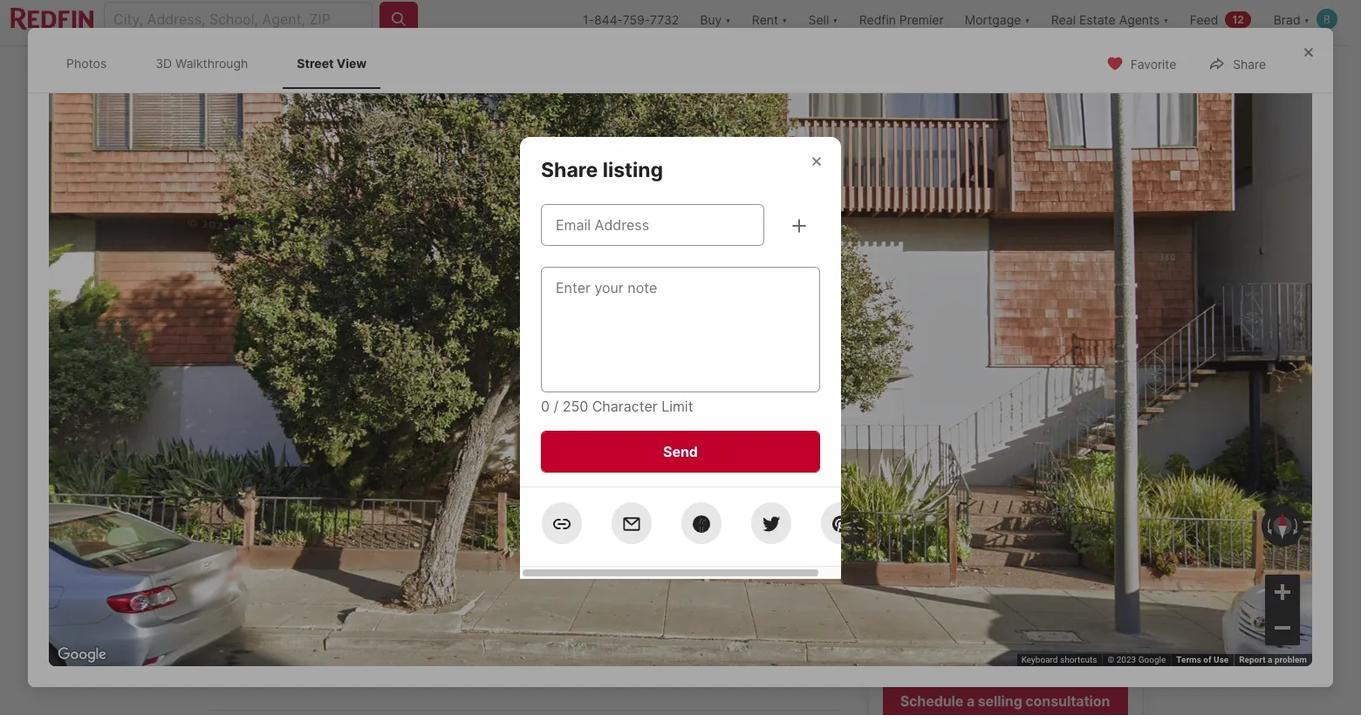 Task type: describe. For each thing, give the bounding box(es) containing it.
share listing dialog containing share listing
[[520, 137, 862, 579]]

search
[[256, 63, 298, 78]]

last sold on jun 23, 2021 for $675,000
[[222, 476, 483, 490]]

walkthrough for 3d walkthrough button
[[279, 414, 355, 429]]

redfin premier button
[[849, 0, 955, 45]]

you'll
[[1000, 625, 1034, 643]]

redfin premier
[[859, 12, 944, 27]]

this for home's
[[247, 670, 271, 687]]

a for problem
[[1268, 655, 1273, 665]]

1-844-759-7732 link
[[583, 12, 679, 27]]

4 tab from the left
[[747, 50, 821, 92]]

3d for tab list containing photos
[[156, 56, 172, 71]]

on
[[297, 476, 315, 490]]

of for thinking
[[974, 495, 994, 519]]

i
[[584, 654, 588, 671]]

terms of use
[[1177, 655, 1229, 665]]

redfin.
[[915, 625, 961, 643]]

0 horizontal spatial blvd
[[306, 508, 336, 525]]

photos
[[66, 56, 107, 71]]

reach more buyers when you sell with redfin. plus, you'll save
[[883, 604, 1104, 643]]

a for selling
[[967, 693, 975, 710]]

with
[[883, 625, 911, 643]]

report a problem
[[1239, 655, 1307, 665]]

francisco
[[408, 508, 472, 525]]

thinking
[[883, 495, 969, 519]]

1 bed
[[355, 548, 381, 592]]

3d for 3d walkthrough button
[[260, 414, 276, 429]]

street view tab
[[283, 42, 381, 85]]

1 for 1 bath
[[423, 548, 433, 572]]

street inside button
[[416, 414, 453, 429]]

3d walkthrough for tab list containing photos
[[156, 56, 248, 71]]

0
[[541, 398, 550, 415]]

shortcuts
[[1060, 655, 1097, 665]]

$5,736
[[1072, 625, 1120, 643]]

sold
[[257, 476, 290, 490]]

off market
[[227, 114, 295, 127]]

3d walkthrough for 3d walkthrough button
[[260, 414, 355, 429]]

plus,
[[965, 625, 996, 643]]

3d walkthrough tab
[[142, 42, 262, 85]]

250
[[563, 398, 588, 415]]

2021
[[369, 476, 397, 490]]

bath
[[423, 575, 453, 592]]

0 horizontal spatial monterey
[[238, 508, 303, 525]]

1 horizontal spatial share
[[1094, 62, 1127, 77]]

google image
[[53, 644, 111, 667]]

38 photos button
[[1014, 404, 1128, 439]]

selling
[[978, 693, 1023, 710]]

problem
[[1275, 655, 1307, 665]]

when
[[1014, 604, 1050, 622]]

redfin estimate link
[[206, 575, 310, 592]]

view inside tab
[[337, 56, 367, 71]]

thinking of selling?
[[883, 495, 1074, 519]]

844-
[[594, 12, 623, 27]]

1 bath
[[423, 548, 453, 592]]

market
[[250, 114, 295, 127]]

$545,000
[[883, 564, 982, 589]]

7732
[[650, 12, 679, 27]]

off market link
[[206, 95, 862, 456]]

schedule a selling consultation
[[900, 693, 1110, 710]]

12
[[1233, 13, 1244, 26]]

tab list for the share "button" for overview
[[206, 46, 835, 92]]

submit search image
[[390, 10, 408, 28]]

38
[[1053, 414, 1069, 429]]

home's
[[275, 670, 322, 687]]

schedule a selling consultation button
[[883, 681, 1128, 716]]

2 horizontal spatial share
[[1233, 57, 1266, 72]]

1 , from the left
[[371, 508, 375, 525]]

$573,583 redfin estimate
[[206, 548, 310, 592]]

tab list for the share "button" associated with 3d walkthrough
[[49, 38, 398, 89]]

ca
[[480, 508, 499, 525]]

value
[[326, 670, 361, 687]]

street view button
[[377, 404, 500, 439]]

last
[[222, 476, 253, 490]]

your
[[270, 636, 314, 660]]

share listing dialog containing photos
[[28, 28, 1334, 688]]

consultation
[[1026, 693, 1110, 710]]

report a problem link
[[1239, 655, 1307, 665]]

and
[[365, 670, 390, 687]]

share button for overview
[[1055, 51, 1142, 87]]

estimate
[[252, 575, 310, 592]]

monterey inside button
[[654, 654, 719, 671]]

$649,000
[[1001, 564, 1101, 589]]

/
[[554, 398, 559, 415]]

38 photos
[[1053, 414, 1113, 429]]

in
[[883, 646, 894, 663]]

0 / 250 character limit
[[541, 398, 693, 415]]

user photo image
[[1317, 9, 1338, 30]]

street view inside tab
[[297, 56, 367, 71]]



Task type: locate. For each thing, give the bounding box(es) containing it.
listing
[[603, 158, 663, 182]]

blvd inside button
[[722, 654, 751, 671]]

walkthrough
[[176, 56, 248, 71], [279, 414, 355, 429]]

use
[[1214, 655, 1229, 665]]

0 horizontal spatial 3d
[[156, 56, 172, 71]]

3d walkthrough down city, address, school, agent, zip search field
[[156, 56, 248, 71]]

share left favorite
[[1094, 62, 1127, 77]]

0 horizontal spatial redfin
[[206, 575, 249, 592]]

0 horizontal spatial share
[[541, 158, 598, 182]]

1 vertical spatial street
[[416, 414, 453, 429]]

sell
[[1082, 604, 1104, 622]]

1 vertical spatial of
[[1204, 655, 1212, 665]]

bath link
[[423, 575, 453, 592]]

$573,583
[[206, 548, 302, 572]]

$5,736 in fees.
[[883, 625, 1120, 663]]

0 horizontal spatial of
[[974, 495, 994, 519]]

sale
[[953, 536, 979, 553]]

own
[[591, 654, 620, 671]]

tab list down city, address, school, agent, zip search field
[[49, 38, 398, 89]]

1 up the bath 'link'
[[423, 548, 433, 572]]

overview tab
[[312, 50, 398, 92]]

1 horizontal spatial street view
[[416, 414, 485, 429]]

3d walkthrough button
[[220, 404, 370, 439]]

view right search
[[337, 56, 367, 71]]

redfin inside $573,583 redfin estimate
[[206, 575, 249, 592]]

3 tab from the left
[[648, 50, 747, 92]]

0 vertical spatial this
[[228, 636, 265, 660]]

walkthrough inside 3d walkthrough button
[[279, 414, 355, 429]]

0 horizontal spatial walkthrough
[[176, 56, 248, 71]]

1-
[[583, 12, 594, 27]]

favorite
[[1131, 57, 1177, 72]]

a right report
[[1268, 655, 1273, 665]]

tab list down 1-
[[206, 46, 835, 92]]

1 horizontal spatial a
[[1268, 655, 1273, 665]]

monterey down sold
[[238, 508, 303, 525]]

redfin left premier
[[859, 12, 896, 27]]

0 horizontal spatial ,
[[371, 508, 375, 525]]

send button
[[541, 431, 820, 473]]

street
[[297, 56, 334, 71], [416, 414, 453, 429]]

380 monterey blvd #101 , san francisco , ca 94131
[[206, 508, 542, 525]]

$675,000
[[428, 476, 483, 490]]

send
[[663, 443, 698, 460]]

1 horizontal spatial share button
[[1194, 46, 1281, 81]]

0 vertical spatial street view
[[297, 56, 367, 71]]

overview
[[326, 63, 384, 78]]

380 down last
[[206, 508, 234, 525]]

of for terms
[[1204, 655, 1212, 665]]

monterey
[[238, 508, 303, 525], [654, 654, 719, 671]]

i own 380 monterey blvd #101 button
[[555, 642, 815, 683]]

photos tab
[[52, 42, 121, 85]]

1 vertical spatial blvd
[[722, 654, 751, 671]]

0 horizontal spatial #101
[[339, 508, 371, 525]]

0 vertical spatial #101
[[339, 508, 371, 525]]

1 tab from the left
[[398, 50, 519, 92]]

2023
[[1117, 655, 1136, 665]]

0 vertical spatial walkthrough
[[176, 56, 248, 71]]

share listing
[[541, 158, 663, 182]]

1 for 1 bed
[[355, 548, 365, 572]]

0 vertical spatial redfin
[[859, 12, 896, 27]]

©
[[1108, 655, 1115, 665]]

1 horizontal spatial ,
[[472, 508, 476, 525]]

report
[[1239, 655, 1266, 665]]

0 horizontal spatial 1
[[355, 548, 365, 572]]

1 horizontal spatial 1
[[423, 548, 433, 572]]

1 horizontal spatial 380
[[623, 654, 651, 671]]

380 inside button
[[623, 654, 651, 671]]

monterey right the own
[[654, 654, 719, 671]]

1 horizontal spatial #101
[[754, 654, 786, 671]]

3d inside tab
[[156, 56, 172, 71]]

1 horizontal spatial monterey
[[654, 654, 719, 671]]

this
[[228, 636, 265, 660], [247, 670, 271, 687]]

terms
[[1177, 655, 1202, 665]]

i own 380 monterey blvd #101
[[584, 654, 786, 671]]

this right the is
[[228, 636, 265, 660]]

0 horizontal spatial view
[[337, 56, 367, 71]]

1 horizontal spatial 3d
[[260, 414, 276, 429]]

ft
[[520, 575, 533, 592]]

Email Address text field
[[556, 214, 750, 235]]

3d walkthrough inside 3d walkthrough button
[[260, 414, 355, 429]]

is
[[206, 636, 223, 660]]

you
[[1054, 604, 1078, 622]]

1 horizontal spatial blvd
[[722, 654, 751, 671]]

favorite button
[[1091, 46, 1191, 81]]

City, Address, School, Agent, ZIP search field
[[104, 2, 373, 37]]

photos
[[1072, 414, 1113, 429]]

1 horizontal spatial redfin
[[859, 12, 896, 27]]

walkthrough up on
[[279, 414, 355, 429]]

a inside dialog
[[1268, 655, 1273, 665]]

last sold link
[[222, 476, 290, 490]]

keyboard shortcuts
[[1022, 655, 1097, 665]]

1 vertical spatial monterey
[[654, 654, 719, 671]]

668
[[499, 548, 538, 572]]

1 vertical spatial #101
[[754, 654, 786, 671]]

a
[[1268, 655, 1273, 665], [967, 693, 975, 710]]

san
[[379, 508, 404, 525]]

tab list containing search
[[206, 46, 835, 92]]

1 vertical spatial walkthrough
[[279, 414, 355, 429]]

1 vertical spatial this
[[247, 670, 271, 687]]

, left ca
[[472, 508, 476, 525]]

feed
[[1190, 12, 1219, 27]]

track this home's value and nearby sales activity
[[206, 670, 529, 687]]

0 horizontal spatial 380
[[206, 508, 234, 525]]

blvd
[[306, 508, 336, 525], [722, 654, 751, 671]]

#101
[[339, 508, 371, 525], [754, 654, 786, 671]]

1 inside 1 bed
[[355, 548, 365, 572]]

0 vertical spatial 3d walkthrough
[[156, 56, 248, 71]]

view
[[337, 56, 367, 71], [455, 414, 485, 429]]

share
[[1233, 57, 1266, 72], [1094, 62, 1127, 77], [541, 158, 598, 182]]

share left listing
[[541, 158, 598, 182]]

tab list containing photos
[[49, 38, 398, 89]]

© 2023 google
[[1108, 655, 1166, 665]]

0 vertical spatial a
[[1268, 655, 1273, 665]]

share listing element
[[541, 137, 684, 183]]

is this your home?
[[206, 636, 385, 660]]

0 horizontal spatial street
[[297, 56, 334, 71]]

keyboard
[[1022, 655, 1058, 665]]

#101 inside button
[[754, 654, 786, 671]]

2 tab from the left
[[519, 50, 648, 92]]

23,
[[347, 476, 365, 490]]

of up price
[[974, 495, 994, 519]]

0 vertical spatial of
[[974, 495, 994, 519]]

0 vertical spatial 3d
[[156, 56, 172, 71]]

tab list
[[49, 38, 398, 89], [206, 46, 835, 92]]

, left san
[[371, 508, 375, 525]]

3d inside button
[[260, 414, 276, 429]]

off
[[227, 114, 248, 127]]

0 horizontal spatial share button
[[1055, 51, 1142, 87]]

3d walkthrough up on
[[260, 414, 355, 429]]

1 vertical spatial view
[[455, 414, 485, 429]]

1 vertical spatial 380
[[623, 654, 651, 671]]

map entry image
[[726, 474, 842, 590]]

1 vertical spatial 3d walkthrough
[[260, 414, 355, 429]]

1 vertical spatial 3d
[[260, 414, 276, 429]]

street view inside button
[[416, 414, 485, 429]]

of inside share listing dialog
[[1204, 655, 1212, 665]]

street inside tab
[[297, 56, 334, 71]]

380 monterey blvd #101, san francisco, ca 94131 image
[[206, 95, 862, 453], [869, 95, 1142, 271], [869, 278, 1142, 453]]

walkthrough down city, address, school, agent, zip search field
[[176, 56, 248, 71]]

0 vertical spatial street
[[297, 56, 334, 71]]

of left use
[[1204, 655, 1212, 665]]

view up the $675,000
[[455, 414, 485, 429]]

share listing dialog
[[28, 28, 1334, 688], [520, 137, 862, 579]]

home?
[[319, 636, 385, 660]]

sales
[[443, 670, 477, 687]]

1 vertical spatial a
[[967, 693, 975, 710]]

0 horizontal spatial 3d walkthrough
[[156, 56, 248, 71]]

0 vertical spatial blvd
[[306, 508, 336, 525]]

1 up bed
[[355, 548, 365, 572]]

1 inside 1 bath
[[423, 548, 433, 572]]

of
[[974, 495, 994, 519], [1204, 655, 1212, 665]]

a inside button
[[967, 693, 975, 710]]

1 horizontal spatial walkthrough
[[279, 414, 355, 429]]

buyers
[[965, 604, 1010, 622]]

668 sq ft
[[499, 548, 538, 592]]

terms of use link
[[1177, 655, 1229, 665]]

this right track
[[247, 670, 271, 687]]

0 vertical spatial view
[[337, 56, 367, 71]]

walkthrough for tab list containing photos
[[176, 56, 248, 71]]

character
[[592, 398, 658, 415]]

2 , from the left
[[472, 508, 476, 525]]

walkthrough inside the '3d walkthrough' tab
[[176, 56, 248, 71]]

tab
[[398, 50, 519, 92], [519, 50, 648, 92], [648, 50, 747, 92], [747, 50, 821, 92]]

0 horizontal spatial a
[[967, 693, 975, 710]]

380 right the own
[[623, 654, 651, 671]]

0 vertical spatial monterey
[[238, 508, 303, 525]]

3d right photos
[[156, 56, 172, 71]]

$545,000 – $649,000
[[883, 564, 1101, 589]]

estimated
[[883, 536, 949, 553]]

save
[[1037, 625, 1068, 643]]

Enter your note text field
[[556, 277, 806, 382]]

1 horizontal spatial of
[[1204, 655, 1212, 665]]

1-844-759-7732
[[583, 12, 679, 27]]

schedule
[[900, 693, 964, 710]]

bed
[[355, 575, 381, 592]]

redfin down $573,583
[[206, 575, 249, 592]]

redfin inside button
[[859, 12, 896, 27]]

google
[[1139, 655, 1166, 665]]

limit
[[662, 398, 693, 415]]

sq
[[499, 575, 516, 592]]

0 vertical spatial 380
[[206, 508, 234, 525]]

0 horizontal spatial street view
[[297, 56, 367, 71]]

1 horizontal spatial view
[[455, 414, 485, 429]]

1 horizontal spatial street
[[416, 414, 453, 429]]

this for your
[[228, 636, 265, 660]]

keyboard shortcuts button
[[1022, 655, 1097, 667]]

share down '12'
[[1233, 57, 1266, 72]]

price
[[983, 536, 1016, 553]]

track
[[206, 670, 243, 687]]

fees.
[[898, 646, 930, 663]]

380
[[206, 508, 234, 525], [623, 654, 651, 671]]

1 vertical spatial redfin
[[206, 575, 249, 592]]

2 1 from the left
[[423, 548, 433, 572]]

view inside button
[[455, 414, 485, 429]]

a left selling on the bottom right of page
[[967, 693, 975, 710]]

3d up sold
[[260, 414, 276, 429]]

1 1 from the left
[[355, 548, 365, 572]]

estimated sale price
[[883, 536, 1016, 553]]

1 vertical spatial street view
[[416, 414, 485, 429]]

1 horizontal spatial 3d walkthrough
[[260, 414, 355, 429]]

share button for 3d walkthrough
[[1194, 46, 1281, 81]]

3d walkthrough inside the '3d walkthrough' tab
[[156, 56, 248, 71]]

for
[[400, 476, 424, 490]]



Task type: vqa. For each thing, say whether or not it's contained in the screenshot.
second "sale" from the left
no



